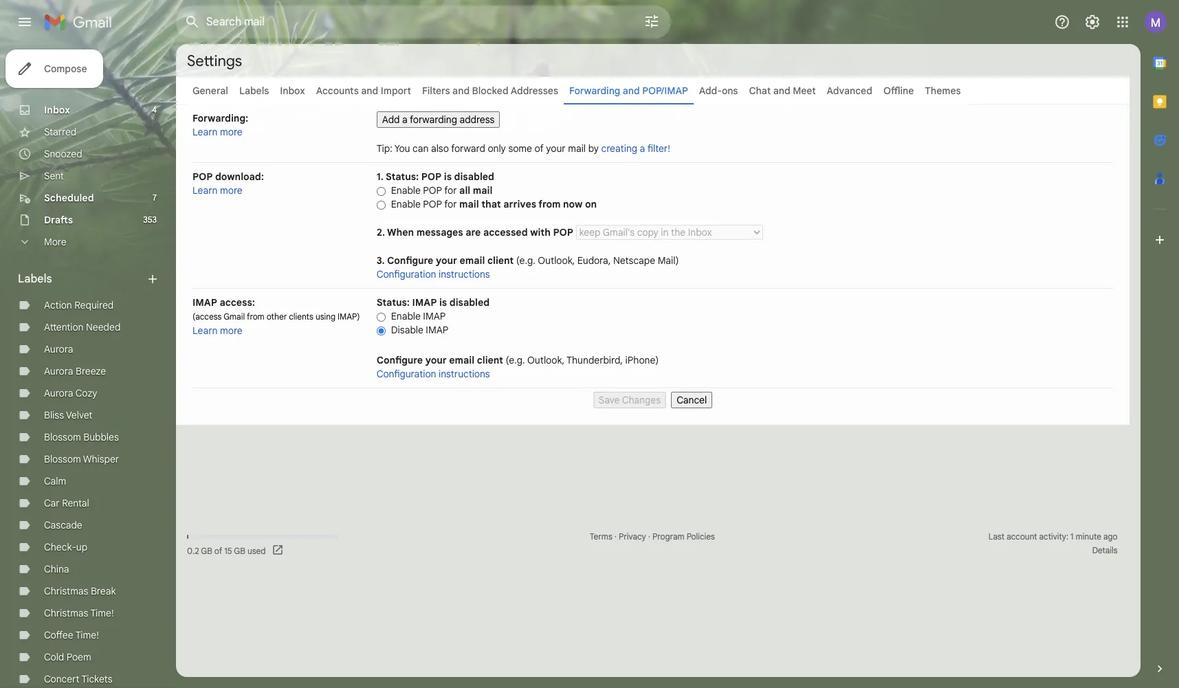 Task type: locate. For each thing, give the bounding box(es) containing it.
status: up enable imap radio at the top left of page
[[377, 296, 410, 309]]

arrives
[[504, 198, 537, 210]]

pop
[[193, 171, 213, 183], [421, 171, 442, 183], [423, 184, 442, 197], [423, 198, 442, 210], [553, 226, 574, 239]]

Disable IMAP radio
[[377, 326, 386, 336]]

gb right 15
[[234, 546, 245, 556]]

mail down 'all'
[[460, 198, 479, 210]]

some
[[509, 142, 532, 155]]

1 vertical spatial learn more link
[[193, 184, 243, 197]]

imap up enable imap
[[412, 296, 437, 309]]

learn down (access
[[193, 325, 218, 337]]

0 vertical spatial blossom
[[44, 431, 81, 444]]

0 vertical spatial enable
[[391, 184, 421, 197]]

save changes button
[[593, 392, 667, 409]]

for
[[445, 184, 457, 197], [445, 198, 457, 210]]

christmas for christmas time!
[[44, 607, 88, 620]]

2 vertical spatial mail
[[460, 198, 479, 210]]

0 horizontal spatial ·
[[615, 532, 617, 542]]

used
[[248, 546, 266, 556]]

for down enable pop for all mail
[[445, 198, 457, 210]]

and right filters
[[453, 85, 470, 97]]

only
[[488, 142, 506, 155]]

for left 'all'
[[445, 184, 457, 197]]

learn more link down forwarding:
[[193, 126, 243, 138]]

2 configuration instructions link from the top
[[377, 368, 490, 380]]

status: right 1.
[[386, 171, 419, 183]]

configuration inside configure your email client (e.g. outlook, thunderbird, iphone) configuration instructions
[[377, 368, 436, 380]]

2 enable from the top
[[391, 198, 421, 210]]

1 aurora from the top
[[44, 343, 73, 356]]

2 instructions from the top
[[439, 368, 490, 380]]

configuration inside 3. configure your email client (e.g. outlook, eudora, netscape mail) configuration instructions
[[377, 268, 436, 281]]

0 vertical spatial from
[[539, 198, 561, 210]]

1 vertical spatial your
[[436, 255, 457, 267]]

1 configuration from the top
[[377, 268, 436, 281]]

2 vertical spatial learn
[[193, 325, 218, 337]]

None button
[[377, 111, 500, 128]]

1 blossom from the top
[[44, 431, 81, 444]]

1 for from the top
[[445, 184, 457, 197]]

privacy link
[[619, 532, 646, 542]]

labels
[[239, 85, 269, 97], [18, 272, 52, 286]]

1 learn from the top
[[193, 126, 218, 138]]

pop download: learn more
[[193, 171, 264, 197]]

0 vertical spatial aurora
[[44, 343, 73, 356]]

learn more link down "download:"
[[193, 184, 243, 197]]

0 horizontal spatial of
[[215, 546, 222, 556]]

disabled down 3. configure your email client (e.g. outlook, eudora, netscape mail) configuration instructions
[[450, 296, 490, 309]]

instructions down disable imap
[[439, 368, 490, 380]]

christmas down china
[[44, 585, 88, 598]]

changes
[[622, 394, 661, 407]]

2 configuration from the top
[[377, 368, 436, 380]]

0 vertical spatial christmas
[[44, 585, 88, 598]]

addresses
[[511, 85, 559, 97]]

outlook, inside configure your email client (e.g. outlook, thunderbird, iphone) configuration instructions
[[528, 354, 565, 367]]

1 horizontal spatial from
[[539, 198, 561, 210]]

1 vertical spatial instructions
[[439, 368, 490, 380]]

configure inside 3. configure your email client (e.g. outlook, eudora, netscape mail) configuration instructions
[[387, 255, 434, 267]]

is up enable pop for all mail
[[444, 171, 452, 183]]

enable up disable
[[391, 310, 421, 323]]

can
[[413, 142, 429, 155]]

learn inside forwarding: learn more
[[193, 126, 218, 138]]

themes
[[925, 85, 961, 97]]

· right the privacy link
[[649, 532, 651, 542]]

configure your email client (e.g. outlook, thunderbird, iphone) configuration instructions
[[377, 354, 659, 380]]

labels inside navigation
[[18, 272, 52, 286]]

2 vertical spatial aurora
[[44, 387, 73, 400]]

of right some
[[535, 142, 544, 155]]

outlook, down "with"
[[538, 255, 575, 267]]

1 vertical spatial status:
[[377, 296, 410, 309]]

minute
[[1076, 532, 1102, 542]]

0 vertical spatial time!
[[90, 607, 114, 620]]

and right the chat
[[774, 85, 791, 97]]

1 vertical spatial inbox
[[44, 104, 70, 116]]

your down disable imap
[[426, 354, 447, 367]]

aurora for aurora cozy
[[44, 387, 73, 400]]

instructions inside configure your email client (e.g. outlook, thunderbird, iphone) configuration instructions
[[439, 368, 490, 380]]

footer
[[176, 530, 1130, 558]]

starred
[[44, 126, 77, 138]]

more inside forwarding: learn more
[[220, 126, 243, 138]]

1 vertical spatial client
[[477, 354, 503, 367]]

mail up that
[[473, 184, 493, 197]]

your inside 3. configure your email client (e.g. outlook, eudora, netscape mail) configuration instructions
[[436, 255, 457, 267]]

on
[[585, 198, 597, 210]]

more down gmail
[[220, 325, 243, 337]]

0 vertical spatial labels
[[239, 85, 269, 97]]

imap up (access
[[193, 296, 217, 309]]

disable
[[391, 324, 424, 336]]

aurora down attention
[[44, 343, 73, 356]]

outlook, left thunderbird,
[[528, 354, 565, 367]]

christmas for christmas break
[[44, 585, 88, 598]]

0 vertical spatial configuration
[[377, 268, 436, 281]]

labels link
[[239, 85, 269, 97]]

is up enable imap
[[439, 296, 447, 309]]

more
[[44, 236, 66, 248]]

0 vertical spatial instructions
[[439, 268, 490, 281]]

blossom for blossom bubbles
[[44, 431, 81, 444]]

enable imap
[[391, 310, 446, 323]]

0 vertical spatial inbox link
[[280, 85, 305, 97]]

tip: you can also forward only some of your mail by creating a filter!
[[377, 142, 670, 155]]

disabled up 'all'
[[454, 171, 495, 183]]

1 horizontal spatial of
[[535, 142, 544, 155]]

of left 15
[[215, 546, 222, 556]]

1 horizontal spatial inbox link
[[280, 85, 305, 97]]

enable down 1. status: pop is disabled
[[391, 184, 421, 197]]

1 more from the top
[[220, 126, 243, 138]]

gb right 0.2
[[201, 546, 212, 556]]

from left now at the left of the page
[[539, 198, 561, 210]]

breeze
[[76, 365, 106, 378]]

1 configuration instructions link from the top
[[377, 268, 490, 281]]

2 vertical spatial learn more link
[[193, 325, 243, 337]]

learn down "download:"
[[193, 184, 218, 197]]

0 vertical spatial learn more link
[[193, 126, 243, 138]]

mail left by
[[568, 142, 586, 155]]

0 vertical spatial disabled
[[454, 171, 495, 183]]

that
[[482, 198, 501, 210]]

3 aurora from the top
[[44, 387, 73, 400]]

15
[[224, 546, 232, 556]]

1 horizontal spatial ·
[[649, 532, 651, 542]]

up
[[76, 541, 88, 554]]

0 horizontal spatial from
[[247, 312, 265, 322]]

labels up action
[[18, 272, 52, 286]]

labels up forwarding:
[[239, 85, 269, 97]]

time! down break
[[90, 607, 114, 620]]

0 vertical spatial of
[[535, 142, 544, 155]]

blossom bubbles
[[44, 431, 119, 444]]

email down 'are'
[[460, 255, 485, 267]]

1 instructions from the top
[[439, 268, 490, 281]]

1 vertical spatial labels
[[18, 272, 52, 286]]

now
[[563, 198, 583, 210]]

more
[[220, 126, 243, 138], [220, 184, 243, 197], [220, 325, 243, 337]]

instructions up status: imap is disabled
[[439, 268, 490, 281]]

gmail
[[224, 312, 245, 322]]

0 vertical spatial learn
[[193, 126, 218, 138]]

0 horizontal spatial inbox link
[[44, 104, 70, 116]]

0 vertical spatial more
[[220, 126, 243, 138]]

2 for from the top
[[445, 198, 457, 210]]

· right terms
[[615, 532, 617, 542]]

rental
[[62, 497, 89, 510]]

0 vertical spatial configure
[[387, 255, 434, 267]]

pop up enable pop for all mail
[[421, 171, 442, 183]]

tab list
[[1141, 44, 1180, 639]]

None radio
[[377, 186, 386, 197]]

details
[[1093, 545, 1118, 556]]

inbox link up starred
[[44, 104, 70, 116]]

labels navigation
[[0, 44, 176, 689]]

1 horizontal spatial labels
[[239, 85, 269, 97]]

all
[[460, 184, 471, 197]]

2 christmas from the top
[[44, 607, 88, 620]]

configuration down disable
[[377, 368, 436, 380]]

and for accounts
[[361, 85, 379, 97]]

instructions
[[439, 268, 490, 281], [439, 368, 490, 380]]

more inside "imap access: (access gmail from other clients using imap) learn more"
[[220, 325, 243, 337]]

enable
[[391, 184, 421, 197], [391, 198, 421, 210], [391, 310, 421, 323]]

more inside pop download: learn more
[[220, 184, 243, 197]]

1 vertical spatial inbox link
[[44, 104, 70, 116]]

2 vertical spatial more
[[220, 325, 243, 337]]

inbox link right labels link
[[280, 85, 305, 97]]

1 vertical spatial christmas
[[44, 607, 88, 620]]

3 more from the top
[[220, 325, 243, 337]]

pop/imap
[[643, 85, 688, 97]]

1 christmas from the top
[[44, 585, 88, 598]]

of inside footer
[[215, 546, 222, 556]]

2 aurora from the top
[[44, 365, 73, 378]]

email
[[460, 255, 485, 267], [449, 354, 475, 367]]

blossom up calm 'link'
[[44, 453, 81, 466]]

1 vertical spatial outlook,
[[528, 354, 565, 367]]

3 enable from the top
[[391, 310, 421, 323]]

3 learn from the top
[[193, 325, 218, 337]]

coffee time!
[[44, 629, 99, 642]]

enable up when
[[391, 198, 421, 210]]

time! down christmas time!
[[75, 629, 99, 642]]

1 horizontal spatial gb
[[234, 546, 245, 556]]

program policies link
[[653, 532, 715, 542]]

Search mail text field
[[206, 15, 605, 29]]

configure right 3.
[[387, 255, 434, 267]]

your down the messages
[[436, 255, 457, 267]]

check-up link
[[44, 541, 88, 554]]

1 and from the left
[[361, 85, 379, 97]]

chat and meet
[[749, 85, 816, 97]]

None radio
[[377, 200, 386, 210]]

2 more from the top
[[220, 184, 243, 197]]

configuration instructions link down disable imap
[[377, 368, 490, 380]]

2 vertical spatial enable
[[391, 310, 421, 323]]

car rental
[[44, 497, 89, 510]]

2 learn more link from the top
[[193, 184, 243, 197]]

christmas time! link
[[44, 607, 114, 620]]

0 vertical spatial for
[[445, 184, 457, 197]]

learn more link down (access
[[193, 325, 243, 337]]

accounts and import
[[316, 85, 411, 97]]

configuration instructions link for your
[[377, 368, 490, 380]]

4 and from the left
[[774, 85, 791, 97]]

1 vertical spatial aurora
[[44, 365, 73, 378]]

christmas break link
[[44, 585, 116, 598]]

and for filters
[[453, 85, 470, 97]]

3.
[[377, 255, 385, 267]]

chat
[[749, 85, 771, 97]]

aurora
[[44, 343, 73, 356], [44, 365, 73, 378], [44, 387, 73, 400]]

1 vertical spatial learn
[[193, 184, 218, 197]]

blossom down bliss velvet link
[[44, 431, 81, 444]]

attention needed link
[[44, 321, 121, 334]]

0 horizontal spatial labels
[[18, 272, 52, 286]]

1 vertical spatial configuration
[[377, 368, 436, 380]]

imap
[[193, 296, 217, 309], [412, 296, 437, 309], [423, 310, 446, 323], [426, 324, 449, 336]]

(e.g. inside 3. configure your email client (e.g. outlook, eudora, netscape mail) configuration instructions
[[516, 255, 536, 267]]

1 vertical spatial mail
[[473, 184, 493, 197]]

configure down disable
[[377, 354, 423, 367]]

aurora down aurora link
[[44, 365, 73, 378]]

imap down status: imap is disabled
[[423, 310, 446, 323]]

0 vertical spatial client
[[488, 255, 514, 267]]

1 vertical spatial more
[[220, 184, 243, 197]]

import
[[381, 85, 411, 97]]

blossom whisper
[[44, 453, 119, 466]]

configuration down 3.
[[377, 268, 436, 281]]

imap down enable imap
[[426, 324, 449, 336]]

accessed
[[483, 226, 528, 239]]

navigation containing save changes
[[193, 389, 1114, 409]]

1 vertical spatial from
[[247, 312, 265, 322]]

aurora up bliss
[[44, 387, 73, 400]]

navigation
[[193, 389, 1114, 409]]

blossom bubbles link
[[44, 431, 119, 444]]

sent link
[[44, 170, 64, 182]]

disabled
[[454, 171, 495, 183], [450, 296, 490, 309]]

scheduled
[[44, 192, 94, 204]]

2 blossom from the top
[[44, 453, 81, 466]]

coffee time! link
[[44, 629, 99, 642]]

0 vertical spatial email
[[460, 255, 485, 267]]

inbox inside labels navigation
[[44, 104, 70, 116]]

terms link
[[590, 532, 613, 542]]

christmas
[[44, 585, 88, 598], [44, 607, 88, 620]]

more down forwarding:
[[220, 126, 243, 138]]

email down status: imap is disabled
[[449, 354, 475, 367]]

2 learn from the top
[[193, 184, 218, 197]]

access:
[[220, 296, 255, 309]]

inbox up starred
[[44, 104, 70, 116]]

more down "download:"
[[220, 184, 243, 197]]

learn more link for learn
[[193, 184, 243, 197]]

advanced search options image
[[638, 8, 666, 35]]

1 vertical spatial of
[[215, 546, 222, 556]]

1 gb from the left
[[201, 546, 212, 556]]

1 vertical spatial (e.g.
[[506, 354, 525, 367]]

1 horizontal spatial inbox
[[280, 85, 305, 97]]

china link
[[44, 563, 69, 576]]

labels for labels link
[[239, 85, 269, 97]]

353
[[143, 215, 157, 225]]

client inside configure your email client (e.g. outlook, thunderbird, iphone) configuration instructions
[[477, 354, 503, 367]]

0 horizontal spatial inbox
[[44, 104, 70, 116]]

1 · from the left
[[615, 532, 617, 542]]

inbox right labels link
[[280, 85, 305, 97]]

0 vertical spatial configuration instructions link
[[377, 268, 490, 281]]

gb
[[201, 546, 212, 556], [234, 546, 245, 556]]

0 vertical spatial status:
[[386, 171, 419, 183]]

0 horizontal spatial gb
[[201, 546, 212, 556]]

from left other
[[247, 312, 265, 322]]

1 vertical spatial enable
[[391, 198, 421, 210]]

1 vertical spatial email
[[449, 354, 475, 367]]

learn inside "imap access: (access gmail from other clients using imap) learn more"
[[193, 325, 218, 337]]

save changes
[[599, 394, 661, 407]]

3 and from the left
[[623, 85, 640, 97]]

2 and from the left
[[453, 85, 470, 97]]

bliss velvet link
[[44, 409, 92, 422]]

3 learn more link from the top
[[193, 325, 243, 337]]

1 learn more link from the top
[[193, 126, 243, 138]]

2 · from the left
[[649, 532, 651, 542]]

1 vertical spatial blossom
[[44, 453, 81, 466]]

learn down forwarding:
[[193, 126, 218, 138]]

1 vertical spatial configuration instructions link
[[377, 368, 490, 380]]

disable imap
[[391, 324, 449, 336]]

0 vertical spatial inbox
[[280, 85, 305, 97]]

0 vertical spatial (e.g.
[[516, 255, 536, 267]]

add-ons
[[699, 85, 738, 97]]

more button
[[0, 231, 165, 253]]

0.2 gb of 15 gb used
[[187, 546, 266, 556]]

and left pop/imap
[[623, 85, 640, 97]]

velvet
[[66, 409, 92, 422]]

christmas up coffee time!
[[44, 607, 88, 620]]

2 vertical spatial your
[[426, 354, 447, 367]]

None search field
[[176, 6, 671, 39]]

configuration instructions link for configure
[[377, 268, 490, 281]]

pop left "download:"
[[193, 171, 213, 183]]

from inside "imap access: (access gmail from other clients using imap) learn more"
[[247, 312, 265, 322]]

1 vertical spatial time!
[[75, 629, 99, 642]]

configuration instructions link up status: imap is disabled
[[377, 268, 490, 281]]

pop right "with"
[[553, 226, 574, 239]]

action
[[44, 299, 72, 312]]

1 vertical spatial for
[[445, 198, 457, 210]]

and for forwarding
[[623, 85, 640, 97]]

activity:
[[1040, 532, 1069, 542]]

and left the import on the top of the page
[[361, 85, 379, 97]]

1 vertical spatial configure
[[377, 354, 423, 367]]

1 enable from the top
[[391, 184, 421, 197]]

0 vertical spatial outlook,
[[538, 255, 575, 267]]

your right some
[[546, 142, 566, 155]]



Task type: vqa. For each thing, say whether or not it's contained in the screenshot.
Save Changes
yes



Task type: describe. For each thing, give the bounding box(es) containing it.
drafts
[[44, 214, 73, 226]]

cancel button
[[672, 392, 713, 409]]

footer containing terms
[[176, 530, 1130, 558]]

creating a filter! link
[[602, 142, 670, 155]]

aurora for aurora link
[[44, 343, 73, 356]]

eudora,
[[578, 255, 611, 267]]

concert tickets
[[44, 673, 113, 686]]

account
[[1007, 532, 1038, 542]]

instructions inside 3. configure your email client (e.g. outlook, eudora, netscape mail) configuration instructions
[[439, 268, 490, 281]]

pop down enable pop for all mail
[[423, 198, 442, 210]]

concert
[[44, 673, 79, 686]]

email inside 3. configure your email client (e.g. outlook, eudora, netscape mail) configuration instructions
[[460, 255, 485, 267]]

settings image
[[1085, 14, 1101, 30]]

for for all mail
[[445, 184, 457, 197]]

china
[[44, 563, 69, 576]]

snoozed
[[44, 148, 82, 160]]

cold
[[44, 651, 64, 664]]

aurora for aurora breeze
[[44, 365, 73, 378]]

inbox link inside labels navigation
[[44, 104, 70, 116]]

1 vertical spatial is
[[439, 296, 447, 309]]

bubbles
[[83, 431, 119, 444]]

add-ons link
[[699, 85, 738, 97]]

2. when messages are accessed with pop
[[377, 226, 576, 239]]

email inside configure your email client (e.g. outlook, thunderbird, iphone) configuration instructions
[[449, 354, 475, 367]]

ago
[[1104, 532, 1118, 542]]

1 vertical spatial disabled
[[450, 296, 490, 309]]

client inside 3. configure your email client (e.g. outlook, eudora, netscape mail) configuration instructions
[[488, 255, 514, 267]]

status: imap is disabled
[[377, 296, 490, 309]]

themes link
[[925, 85, 961, 97]]

imap for enable
[[423, 310, 446, 323]]

inbox for inbox "link" within the labels navigation
[[44, 104, 70, 116]]

filters
[[422, 85, 450, 97]]

cascade
[[44, 519, 82, 532]]

forwarding and pop/imap link
[[570, 85, 688, 97]]

netscape
[[614, 255, 656, 267]]

calm
[[44, 475, 66, 488]]

support image
[[1054, 14, 1071, 30]]

terms
[[590, 532, 613, 542]]

are
[[466, 226, 481, 239]]

forwarding and pop/imap
[[570, 85, 688, 97]]

labels for labels heading
[[18, 272, 52, 286]]

inbox for inbox "link" to the right
[[280, 85, 305, 97]]

imap for disable
[[426, 324, 449, 336]]

iphone)
[[626, 354, 659, 367]]

when
[[387, 226, 414, 239]]

blossom for blossom whisper
[[44, 453, 81, 466]]

attention needed
[[44, 321, 121, 334]]

privacy
[[619, 532, 646, 542]]

check-up
[[44, 541, 88, 554]]

advanced link
[[827, 85, 873, 97]]

1. status: pop is disabled
[[377, 171, 495, 183]]

pop inside pop download: learn more
[[193, 171, 213, 183]]

Enable IMAP radio
[[377, 312, 386, 322]]

your inside configure your email client (e.g. outlook, thunderbird, iphone) configuration instructions
[[426, 354, 447, 367]]

forwarding
[[570, 85, 621, 97]]

thunderbird,
[[567, 354, 623, 367]]

by
[[589, 142, 599, 155]]

forwarding: learn more
[[193, 112, 248, 138]]

messages
[[417, 226, 463, 239]]

break
[[91, 585, 116, 598]]

labels heading
[[18, 272, 146, 286]]

forward
[[451, 142, 486, 155]]

aurora cozy link
[[44, 387, 97, 400]]

configure inside configure your email client (e.g. outlook, thunderbird, iphone) configuration instructions
[[377, 354, 423, 367]]

enable for enable imap
[[391, 310, 421, 323]]

settings
[[187, 51, 242, 70]]

general
[[193, 85, 228, 97]]

download:
[[215, 171, 264, 183]]

time! for christmas time!
[[90, 607, 114, 620]]

save
[[599, 394, 620, 407]]

gmail image
[[44, 8, 119, 36]]

offline link
[[884, 85, 914, 97]]

aurora breeze
[[44, 365, 106, 378]]

policies
[[687, 532, 715, 542]]

program
[[653, 532, 685, 542]]

meet
[[793, 85, 816, 97]]

for for mail that arrives from now on
[[445, 198, 457, 210]]

car
[[44, 497, 60, 510]]

time! for coffee time!
[[75, 629, 99, 642]]

tip:
[[377, 142, 393, 155]]

general link
[[193, 85, 228, 97]]

1
[[1071, 532, 1074, 542]]

enable for enable pop for all mail
[[391, 184, 421, 197]]

imap for status:
[[412, 296, 437, 309]]

mail)
[[658, 255, 679, 267]]

cascade link
[[44, 519, 82, 532]]

imap access: (access gmail from other clients using imap) learn more
[[193, 296, 360, 337]]

chat and meet link
[[749, 85, 816, 97]]

follow link to manage storage image
[[271, 544, 285, 558]]

main menu image
[[17, 14, 33, 30]]

learn more link for more
[[193, 126, 243, 138]]

creating
[[602, 142, 638, 155]]

last account activity: 1 minute ago details
[[989, 532, 1118, 556]]

(e.g. inside configure your email client (e.g. outlook, thunderbird, iphone) configuration instructions
[[506, 354, 525, 367]]

concert tickets link
[[44, 673, 113, 686]]

last
[[989, 532, 1005, 542]]

offline
[[884, 85, 914, 97]]

and for chat
[[774, 85, 791, 97]]

blocked
[[472, 85, 509, 97]]

imap inside "imap access: (access gmail from other clients using imap) learn more"
[[193, 296, 217, 309]]

attention
[[44, 321, 84, 334]]

aurora link
[[44, 343, 73, 356]]

7
[[153, 193, 157, 203]]

0 vertical spatial is
[[444, 171, 452, 183]]

imap)
[[338, 312, 360, 322]]

filters and blocked addresses link
[[422, 85, 559, 97]]

compose
[[44, 63, 87, 75]]

learn inside pop download: learn more
[[193, 184, 218, 197]]

pop down 1. status: pop is disabled
[[423, 184, 442, 197]]

3. configure your email client (e.g. outlook, eudora, netscape mail) configuration instructions
[[377, 255, 679, 281]]

outlook, inside 3. configure your email client (e.g. outlook, eudora, netscape mail) configuration instructions
[[538, 255, 575, 267]]

0.2
[[187, 546, 199, 556]]

accounts and import link
[[316, 85, 411, 97]]

search mail image
[[180, 10, 205, 34]]

check-
[[44, 541, 76, 554]]

enable for enable pop for mail that arrives from now on
[[391, 198, 421, 210]]

scheduled link
[[44, 192, 94, 204]]

using
[[316, 312, 336, 322]]

cold poem link
[[44, 651, 91, 664]]

poem
[[67, 651, 91, 664]]

1.
[[377, 171, 384, 183]]

2 gb from the left
[[234, 546, 245, 556]]

required
[[75, 299, 114, 312]]

0 vertical spatial your
[[546, 142, 566, 155]]

0 vertical spatial mail
[[568, 142, 586, 155]]

filter!
[[648, 142, 670, 155]]



